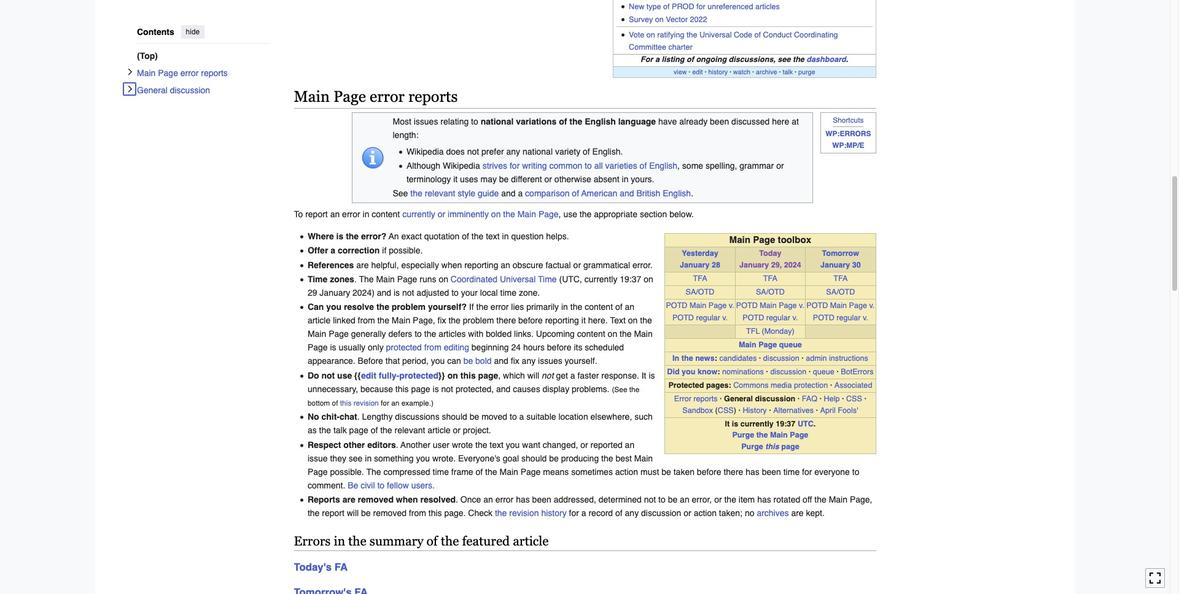 Task type: locate. For each thing, give the bounding box(es) containing it.
1 vertical spatial are
[[343, 495, 356, 505]]

0 horizontal spatial currently
[[403, 209, 436, 219]]

1 vertical spatial action
[[694, 509, 717, 519]]

of down the lengthy
[[371, 426, 378, 436]]

3 potd regular v. from the left
[[813, 314, 869, 323]]

1 horizontal spatial potd regular v.
[[743, 314, 799, 323]]

2 january from the left
[[740, 260, 770, 270]]

or right the grammar
[[777, 161, 785, 171]]

revision down because
[[354, 399, 379, 408]]

the right check
[[495, 509, 507, 519]]

talk left purge link
[[783, 68, 793, 76]]

english up below.
[[663, 189, 691, 199]]

to up protected from editing
[[415, 330, 422, 339]]

talk inside vote on ratifying the universal code of conduct coordinating committee charter for a listing of ongoing discussions, see the dashboard . view edit history watch archive talk purge
[[783, 68, 793, 76]]

it inside it is currently 19:37 utc . purge the main page purge this page
[[725, 419, 730, 429]]

or inside where is the error? an exact quotation of the text in question helps. offer a correction if possible. references are helpful, especially when reporting an obscure factual or grammatical error.
[[574, 260, 581, 270]]

is inside it is currently 19:37 utc . purge the main page purge this page
[[732, 419, 739, 429]]

1 vertical spatial fix
[[511, 357, 520, 366]]

of down the imminently
[[462, 232, 469, 241]]

0 horizontal spatial 19:37
[[620, 275, 642, 285]]

tfa link down tomorrow january 30
[[834, 274, 848, 283]]

0 horizontal spatial tfa link
[[693, 274, 708, 283]]

of right summary
[[427, 535, 438, 549]]

action down error,
[[694, 509, 717, 519]]

24
[[512, 343, 521, 353]]

1 horizontal spatial there
[[724, 467, 744, 477]]

january inside yesterday january 28
[[680, 260, 710, 270]]

discussion link up media
[[771, 367, 807, 377]]

1 vertical spatial problem
[[463, 316, 494, 326]]

1 vertical spatial there
[[724, 467, 744, 477]]

or right error,
[[715, 495, 722, 505]]

reporting up 'coordinated'
[[465, 260, 499, 270]]

for inside new type of prod for unreferenced articles survey on vector 2022
[[697, 2, 706, 11]]

universal down 2022
[[700, 30, 732, 40]]

. inside it is currently 19:37 utc . purge the main page purge this page
[[814, 419, 816, 429]]

1 tfa link from the left
[[693, 274, 708, 283]]

today's fa link
[[294, 562, 348, 574]]

can
[[447, 357, 461, 366]]

1 horizontal spatial ,
[[559, 209, 561, 219]]

sa/otd for 1st sa/otd link from right
[[827, 287, 856, 297]]

(monday)
[[762, 327, 795, 336]]

page, down yourself?
[[413, 316, 435, 326]]

the revision history link
[[495, 509, 567, 519]]

been inside . once an error has been addressed, determined not to be an error, or the item has rotated off the main page, the report will be removed from this page. check
[[533, 495, 552, 505]]

such
[[635, 412, 653, 422]]

sa/otd for second sa/otd link from the left
[[756, 287, 785, 297]]

january inside today january 29, 2024
[[740, 260, 770, 270]]

1 horizontal spatial it
[[582, 316, 586, 326]]

new
[[629, 2, 645, 11]]

0 horizontal spatial action
[[616, 467, 639, 477]]

potd regular v. up news
[[673, 314, 728, 323]]

1 horizontal spatial history
[[709, 68, 728, 76]]

1 horizontal spatial reporting
[[545, 316, 579, 326]]

commons
[[734, 381, 769, 390]]

0 vertical spatial use
[[564, 209, 578, 219]]

sa/otd link
[[686, 287, 715, 297], [756, 287, 785, 297], [827, 287, 856, 297]]

0 horizontal spatial sa/otd
[[686, 287, 715, 297]]

talk link
[[783, 68, 793, 76]]

or inside . once an error has been addressed, determined not to be an error, or the item has rotated off the main page, the report will be removed from this page. check
[[715, 495, 722, 505]]

this inside get a faster response. it is unnecessary, because this page is not protected, and causes display problems.
[[396, 385, 409, 394]]

no
[[745, 509, 755, 519]]

0 horizontal spatial it
[[642, 371, 647, 381]]

1 vertical spatial currently
[[585, 275, 618, 285]]

x small image
[[126, 68, 134, 75], [126, 85, 134, 93]]

obscure
[[513, 260, 544, 270]]

you down another
[[416, 454, 430, 464]]

a inside . lengthy discussions should be moved to a suitable location elsewhere, such as the talk page of the relevant article or project.
[[520, 412, 524, 422]]

another
[[401, 440, 431, 450]]

to inside . lengthy discussions should be moved to a suitable location elsewhere, such as the talk page of the relevant article or project.
[[510, 412, 517, 422]]

2 sa/otd link from the left
[[756, 287, 785, 297]]

1 vertical spatial reporting
[[545, 316, 579, 326]]

before
[[358, 357, 383, 366]]

is inside (utc, currently 19:37 on 29 january 2024) and is not adjusted to your local time zone.
[[394, 288, 400, 298]]

1 vertical spatial reports
[[409, 88, 458, 106]]

0 horizontal spatial ,
[[499, 371, 501, 381]]

beginning 24 hours before its scheduled appearance. before that period, you can
[[308, 343, 624, 366]]

0 vertical spatial protected
[[386, 343, 422, 353]]

the down currently or imminently on the main page link
[[472, 232, 484, 241]]

0 vertical spatial action
[[616, 467, 639, 477]]

2024
[[785, 260, 802, 270]]

from up period,
[[425, 343, 442, 353]]

. another user wrote the text you want changed, or reported an issue they see in something you wrote. everyone's goal should be producing the best main page possible. the compressed time frame of the main page means sometimes action must be taken before there has been time for everyone to comment.
[[308, 440, 860, 491]]

to inside (utc, currently 19:37 on 29 january 2024) and is not adjusted to your local time zone.
[[452, 288, 459, 298]]

1 time from the left
[[308, 275, 328, 285]]

2 horizontal spatial potd regular v. link
[[813, 314, 869, 323]]

everyone's
[[458, 454, 501, 464]]

variations
[[516, 117, 557, 127]]

article inside if the error lies primarily in the content of an article linked from the main page, fix the problem there before reporting it here. text on the main page generally defers to the articles with bolded links. upcoming content on the main page is usually only
[[308, 316, 331, 326]]

0 vertical spatial before
[[519, 316, 543, 326]]

page
[[478, 371, 499, 381], [411, 385, 431, 394], [349, 426, 369, 436], [782, 443, 800, 452]]

a inside get a faster response. it is unnecessary, because this page is not protected, and causes display problems.
[[571, 371, 576, 381]]

note
[[821, 112, 877, 154]]

guide
[[478, 189, 499, 199]]

0 vertical spatial it
[[642, 371, 647, 381]]

2 horizontal spatial ,
[[678, 161, 680, 171]]

1 vertical spatial should
[[522, 454, 547, 464]]

be inside , some spelling, grammar or terminology it uses may be different or otherwise absent in yours.
[[499, 174, 509, 184]]

the inside (see the bottom of
[[630, 386, 640, 394]]

main page error reports up most
[[294, 88, 458, 106]]

2 horizontal spatial reports
[[694, 394, 718, 404]]

protected from editing link
[[386, 343, 469, 353]]

it left uses
[[454, 174, 458, 184]]

1 vertical spatial main page error reports
[[294, 88, 458, 106]]

of right type
[[664, 2, 670, 11]]

reporting inside where is the error? an exact quotation of the text in question helps. offer a correction if possible. references are helpful, especially when reporting an obscure factual or grammatical error.
[[465, 260, 499, 270]]

1 vertical spatial possible.
[[330, 467, 364, 477]]

from
[[358, 316, 375, 326], [425, 343, 442, 353], [409, 509, 426, 519]]

to right everyone
[[853, 467, 860, 477]]

primarily
[[527, 303, 559, 312]]

to inside . another user wrote the text you want changed, or reported an issue they see in something you wrote. everyone's goal should be producing the best main page possible. the compressed time frame of the main page means sometimes action must be taken before there has been time for everyone to comment.
[[853, 467, 860, 477]]

1 vertical spatial report
[[322, 509, 345, 519]]

a inside where is the error? an exact quotation of the text in question helps. offer a correction if possible. references are helpful, especially when reporting an obscure factual or grammatical error.
[[331, 246, 336, 256]]

before inside beginning 24 hours before its scheduled appearance. before that period, you can
[[547, 343, 572, 353]]

tfa link down yesterday january 28
[[693, 274, 708, 283]]

. inside . lengthy discussions should be moved to a suitable location elsewhere, such as the talk page of the relevant article or project.
[[358, 412, 360, 422]]

it inside , some spelling, grammar or terminology it uses may be different or otherwise absent in yours.
[[454, 174, 458, 184]]

on inside (utc, currently 19:37 on 29 january 2024) and is not adjusted to your local time zone.
[[644, 275, 654, 285]]

there up item
[[724, 467, 744, 477]]

of up edit link
[[687, 55, 694, 64]]

2 x small image from the top
[[126, 85, 134, 93]]

0 vertical spatial revision
[[354, 399, 379, 408]]

an inside . another user wrote the text you want changed, or reported an issue they see in something you wrote. everyone's goal should be producing the best main page possible. the compressed time frame of the main page means sometimes action must be taken before there has been time for everyone to comment.
[[625, 440, 635, 450]]

0 horizontal spatial general discussion
[[137, 85, 210, 95]]

did
[[668, 367, 680, 377]]

0 vertical spatial relevant
[[425, 189, 456, 199]]

and up can you resolve the problem yourself?
[[377, 288, 392, 298]]

before up the links.
[[519, 316, 543, 326]]

page inside get a faster response. it is unnecessary, because this page is not protected, and causes display problems.
[[411, 385, 431, 394]]

report
[[306, 209, 328, 219], [322, 509, 345, 519]]

from up generally
[[358, 316, 375, 326]]

0 horizontal spatial been
[[533, 495, 552, 505]]

most issues relating to national variations of the english language
[[393, 117, 656, 127]]

period,
[[403, 357, 429, 366]]

wikipedia does not prefer any national variety of english.
[[407, 147, 623, 156]]

for
[[641, 55, 653, 64]]

1 tfa from the left
[[693, 274, 708, 283]]

0 vertical spatial been
[[710, 117, 730, 127]]

be civil to fellow users.
[[348, 481, 435, 491]]

once
[[461, 495, 481, 505]]

there
[[497, 316, 516, 326], [724, 467, 744, 477]]

problem down adjusted
[[392, 303, 426, 312]]

, left "some"
[[678, 161, 680, 171]]

0 horizontal spatial issues
[[414, 117, 438, 127]]

currently
[[403, 209, 436, 219], [585, 275, 618, 285], [741, 419, 774, 429]]

fix down yourself?
[[438, 316, 446, 326]]

1 regular from the left
[[697, 314, 721, 323]]

time up the 29 january
[[308, 275, 328, 285]]

this up protected,
[[461, 371, 476, 381]]

0 horizontal spatial when
[[396, 495, 418, 505]]

not up the unnecessary,
[[322, 371, 335, 381]]

2 regular from the left
[[767, 314, 791, 323]]

been up the revision history link at the left
[[533, 495, 552, 505]]

utc link
[[798, 419, 814, 429]]

1 vertical spatial ,
[[559, 209, 561, 219]]

sa/otd down 30
[[827, 287, 856, 297]]

from inside . once an error has been addressed, determined not to be an error, or the item has rotated off the main page, the report will be removed from this page. check
[[409, 509, 426, 519]]

it
[[454, 174, 458, 184], [582, 316, 586, 326]]

linked
[[333, 316, 356, 326]]

1 january from the left
[[680, 260, 710, 270]]

page, down everyone
[[850, 495, 873, 505]]

display
[[543, 385, 570, 394]]

sandbox link
[[683, 406, 714, 415]]

the down (utc,
[[571, 303, 583, 312]]

and down which
[[497, 385, 511, 394]]

0 horizontal spatial time
[[433, 467, 449, 477]]

0 horizontal spatial main page error reports
[[137, 68, 228, 78]]

page
[[158, 68, 178, 78], [334, 88, 366, 106], [539, 209, 559, 219], [754, 235, 776, 245], [397, 275, 417, 285], [709, 301, 727, 310], [779, 301, 797, 310], [850, 301, 868, 310], [329, 330, 349, 339], [759, 341, 778, 350], [308, 343, 328, 353], [790, 431, 809, 440], [308, 467, 328, 477], [521, 467, 541, 477]]

this revision for an example.)
[[340, 399, 434, 408]]

of inside (see the bottom of
[[332, 399, 338, 408]]

note containing shortcuts wp:errors wp:mp/e
[[821, 112, 877, 154]]

and
[[502, 189, 516, 199], [620, 189, 635, 199], [377, 288, 392, 298], [494, 357, 509, 366], [497, 385, 511, 394]]

potd regular v. link up admin instructions link
[[813, 314, 869, 323]]

1 horizontal spatial universal
[[700, 30, 732, 40]]

the inside . another user wrote the text you want changed, or reported an issue they see in something you wrote. everyone's goal should be producing the best main page possible. the compressed time frame of the main page means sometimes action must be taken before there has been time for everyone to comment.
[[367, 467, 381, 477]]

tomorrow january 30
[[821, 249, 861, 270]]

0 vertical spatial reporting
[[465, 260, 499, 270]]

x small image for main
[[126, 68, 134, 75]]

1 horizontal spatial general
[[725, 394, 753, 404]]

0 horizontal spatial articles
[[439, 330, 466, 339]]

in inside if the error lies primarily in the content of an article linked from the main page, fix the problem there before reporting it here. text on the main page generally defers to the articles with bolded links. upcoming content on the main page is usually only
[[562, 303, 568, 312]]

0 horizontal spatial regular
[[697, 314, 721, 323]]

main page error reports inside main page error reports link
[[137, 68, 228, 78]]

article inside . lengthy discussions should be moved to a suitable location elsewhere, such as the talk page of the relevant article or project.
[[428, 426, 451, 436]]

0 vertical spatial any
[[507, 147, 521, 156]]

regular for second potd regular v. link from the right
[[767, 314, 791, 323]]

1 horizontal spatial reports
[[409, 88, 458, 106]]

before down upcoming in the bottom of the page
[[547, 343, 572, 353]]

and down beginning
[[494, 357, 509, 366]]

january inside tomorrow january 30
[[821, 260, 851, 270]]

view
[[674, 68, 687, 76]]

2 horizontal spatial article
[[513, 535, 549, 549]]

0 horizontal spatial there
[[497, 316, 516, 326]]

or inside . lengthy discussions should be moved to a suitable location elsewhere, such as the talk page of the relevant article or project.
[[453, 426, 461, 436]]

revision for the
[[510, 509, 539, 519]]

1 vertical spatial talk
[[334, 426, 347, 436]]

error inside if the error lies primarily in the content of an article linked from the main page, fix the problem there before reporting it here. text on the main page generally defers to the articles with bolded links. upcoming content on the main page is usually only
[[491, 303, 509, 312]]

1 horizontal spatial css
[[847, 394, 863, 404]]

the up civil
[[367, 467, 381, 477]]

1 x small image from the top
[[126, 68, 134, 75]]

reports up sandbox
[[694, 394, 718, 404]]

january down 'yesterday'
[[680, 260, 710, 270]]

regular up news
[[697, 314, 721, 323]]

of up strives for writing common to all varieties of english link
[[583, 147, 590, 156]]

,
[[678, 161, 680, 171], [559, 209, 561, 219], [499, 371, 501, 381]]

admin instructions link
[[806, 354, 869, 363]]

changed,
[[543, 440, 578, 450]]

1 horizontal spatial it
[[725, 419, 730, 429]]

been
[[710, 117, 730, 127], [762, 467, 782, 477], [533, 495, 552, 505]]

1 vertical spatial page,
[[850, 495, 873, 505]]

some
[[683, 161, 704, 171]]

0 horizontal spatial sa/otd link
[[686, 287, 715, 297]]

unreferenced
[[708, 2, 754, 11]]

css sandbox css
[[683, 394, 863, 415]]

0 horizontal spatial problem
[[392, 303, 426, 312]]

are down correction
[[357, 260, 369, 270]]

of up text
[[616, 303, 623, 312]]

3 sa/otd link from the left
[[827, 287, 856, 297]]

january for yesterday
[[680, 260, 710, 270]]

2 horizontal spatial tfa
[[834, 274, 848, 283]]

1 horizontal spatial articles
[[756, 2, 780, 11]]

2 horizontal spatial potd main page v. link
[[807, 301, 875, 310]]

regular
[[697, 314, 721, 323], [767, 314, 791, 323], [837, 314, 861, 323]]

grammatical
[[584, 260, 631, 270]]

1 horizontal spatial problem
[[463, 316, 494, 326]]

3 january from the left
[[821, 260, 851, 270]]

potd main page v. link down 30
[[807, 301, 875, 310]]

0 horizontal spatial fix
[[438, 316, 446, 326]]

0 vertical spatial are
[[357, 260, 369, 270]]

in inside where is the error? an exact quotation of the text in question helps. offer a correction if possible. references are helpful, especially when reporting an obscure factual or grammatical error.
[[502, 232, 509, 241]]

2 tfa link from the left
[[764, 274, 778, 283]]

1 horizontal spatial time
[[538, 275, 557, 285]]

listing
[[662, 55, 685, 64]]

wikipedia up although
[[407, 147, 444, 156]]

general discussion up history link
[[725, 394, 796, 404]]

addressed,
[[554, 495, 597, 505]]

3 regular from the left
[[837, 314, 861, 323]]

here.
[[589, 316, 608, 326]]

potd regular v. for 3rd potd regular v. link from right
[[673, 314, 728, 323]]

general inside main-page-toolbox-label navigation
[[725, 394, 753, 404]]

0 vertical spatial edit
[[693, 68, 703, 76]]

, left which
[[499, 371, 501, 381]]

shortcuts link
[[833, 116, 864, 125]]

is up can you resolve the problem yourself?
[[394, 288, 400, 298]]

0 vertical spatial general discussion link
[[137, 81, 269, 99]]

. inside vote on ratifying the universal code of conduct coordinating committee charter for a listing of ongoing discussions, see the dashboard . view edit history watch archive talk purge
[[847, 55, 849, 64]]

on right runs
[[439, 275, 449, 285]]

has up item
[[746, 467, 760, 477]]

0 vertical spatial the
[[359, 275, 374, 285]]

january for today
[[740, 260, 770, 270]]

is down do not use {{ edit fully-protected }} on this page , which will not
[[433, 385, 439, 394]]

article down the revision history link at the left
[[513, 535, 549, 549]]

possible.
[[389, 246, 423, 256], [330, 467, 364, 477]]

19:37 down alternatives link
[[776, 419, 796, 429]]

0 vertical spatial there
[[497, 316, 516, 326]]

there inside . another user wrote the text you want changed, or reported an issue they see in something you wrote. everyone's goal should be producing the best main page possible. the compressed time frame of the main page means sometimes action must be taken before there has been time for everyone to comment.
[[724, 467, 744, 477]]

2 sa/otd from the left
[[756, 287, 785, 297]]

national up 'writing'
[[523, 147, 553, 156]]

has inside . another user wrote the text you want changed, or reported an issue they see in something you wrote. everyone's goal should be producing the best main page possible. the compressed time frame of the main page means sometimes action must be taken before there has been time for everyone to comment.
[[746, 467, 760, 477]]

tfa link
[[693, 274, 708, 283], [764, 274, 778, 283], [834, 274, 848, 283]]

to up the revision history for a record of any discussion or action taken; no archives are kept.
[[659, 495, 666, 505]]

reports inside main-page-toolbox-label navigation
[[694, 394, 718, 404]]

1 vertical spatial issues
[[538, 357, 563, 366]]

3 tfa link from the left
[[834, 274, 848, 283]]

0 vertical spatial will
[[528, 371, 540, 381]]

error up most
[[370, 88, 405, 106]]

currently inside it is currently 19:37 utc . purge the main page purge this page
[[741, 419, 774, 429]]

general discussion down main page error reports link
[[137, 85, 210, 95]]

talk inside . lengthy discussions should be moved to a suitable location elsewhere, such as the talk page of the relevant article or project.
[[334, 426, 347, 436]]

on inside new type of prod for unreferenced articles survey on vector 2022
[[656, 14, 664, 24]]

any down hours
[[522, 357, 536, 366]]

although
[[407, 161, 441, 171]]

will inside . once an error has been addressed, determined not to be an error, or the item has rotated off the main page, the report will be removed from this page. check
[[347, 509, 359, 519]]

to right civil
[[378, 481, 385, 491]]

2 vertical spatial before
[[697, 467, 722, 477]]

1 horizontal spatial any
[[522, 357, 536, 366]]

potd regular v. for second potd regular v. link from the right
[[743, 314, 799, 323]]

universal inside vote on ratifying the universal code of conduct coordinating committee charter for a listing of ongoing discussions, see the dashboard . view edit history watch archive talk purge
[[700, 30, 732, 40]]

action
[[616, 467, 639, 477], [694, 509, 717, 519]]

faq
[[802, 394, 818, 404]]

error
[[675, 394, 692, 404]]

time
[[501, 288, 517, 298], [433, 467, 449, 477], [784, 467, 800, 477]]

issue
[[308, 454, 328, 464]]

1 vertical spatial css link
[[718, 406, 734, 415]]

potd regular v. for third potd regular v. link
[[813, 314, 869, 323]]

3 potd regular v. link from the left
[[813, 314, 869, 323]]

relevant inside . lengthy discussions should be moved to a suitable location elsewhere, such as the talk page of the relevant article or project.
[[395, 426, 425, 436]]

any for prefer
[[507, 147, 521, 156]]

not down }}
[[442, 385, 454, 394]]

it is currently 19:37 utc . purge the main page purge this page
[[725, 419, 816, 452]]

see inside . another user wrote the text you want changed, or reported an issue they see in something you wrote. everyone's goal should be producing the best main page possible. the compressed time frame of the main page means sometimes action must be taken before there has been time for everyone to comment.
[[349, 454, 363, 464]]

1 vertical spatial css
[[718, 406, 734, 415]]

regular for third potd regular v. link
[[837, 314, 861, 323]]

1 sa/otd from the left
[[686, 287, 715, 297]]

discussion link down main page queue
[[764, 354, 800, 363]]

causes
[[513, 385, 541, 394]]

kept.
[[807, 509, 825, 519]]

to right moved
[[510, 412, 517, 422]]

is
[[336, 232, 344, 241], [394, 288, 400, 298], [330, 343, 337, 353], [649, 371, 655, 381], [433, 385, 439, 394], [732, 419, 739, 429]]

reports up relating at the top left of page
[[409, 88, 458, 106]]

runs
[[420, 275, 437, 285]]

1 potd regular v. from the left
[[673, 314, 728, 323]]

0 vertical spatial x small image
[[126, 68, 134, 75]]

0 horizontal spatial reporting
[[465, 260, 499, 270]]

you up }}
[[431, 357, 445, 366]]

19:37 down error.
[[620, 275, 642, 285]]

on down error.
[[644, 275, 654, 285]]

purge
[[733, 431, 755, 440], [742, 443, 764, 452]]

removed down civil
[[358, 495, 394, 505]]

english
[[585, 117, 616, 127], [650, 161, 678, 171], [663, 189, 691, 199]]

when inside where is the error? an exact quotation of the text in question helps. offer a correction if possible. references are helpful, especially when reporting an obscure factual or grammatical error.
[[442, 260, 462, 270]]

removed inside . once an error has been addressed, determined not to be an error, or the item has rotated off the main page, the report will be removed from this page. check
[[373, 509, 407, 519]]

0 horizontal spatial queue
[[780, 341, 802, 350]]

watch
[[734, 68, 751, 76]]

correction
[[338, 246, 380, 256]]

2 potd regular v. from the left
[[743, 314, 799, 323]]

reports
[[308, 495, 340, 505]]

use left {{
[[337, 371, 352, 381]]

0 horizontal spatial reports
[[201, 68, 228, 78]]

or up "wrote"
[[453, 426, 461, 436]]

0 vertical spatial content
[[372, 209, 400, 219]]

shortcuts
[[833, 116, 864, 125]]

2 vertical spatial content
[[578, 330, 606, 339]]

references
[[308, 260, 354, 270]]

general down protected pages commons media protection on the bottom
[[725, 394, 753, 404]]

be inside . lengthy discussions should be moved to a suitable location elsewhere, such as the talk page of the relevant article or project.
[[470, 412, 479, 422]]

otherwise
[[555, 174, 592, 184]]

error
[[180, 68, 198, 78], [370, 88, 405, 106], [342, 209, 361, 219], [491, 303, 509, 312], [496, 495, 514, 505]]

ongoing
[[697, 55, 727, 64]]

for down wikipedia does not prefer any national variety of english.
[[510, 161, 520, 171]]

general
[[137, 85, 167, 95], [725, 394, 753, 404]]

1 horizontal spatial article
[[428, 426, 451, 436]]

in up fa
[[334, 535, 345, 549]]

3 sa/otd from the left
[[827, 287, 856, 297]]

0 horizontal spatial tfa
[[693, 274, 708, 283]]

coordinated
[[451, 275, 498, 285]]

main inside . once an error has been addressed, determined not to be an error, or the item has rotated off the main page, the report will be removed from this page. check
[[829, 495, 848, 505]]

to report an error in content currently or imminently on the main page , use the appropriate section below.
[[294, 209, 694, 219]]

1 horizontal spatial edit
[[693, 68, 703, 76]]

been inside . another user wrote the text you want changed, or reported an issue they see in something you wrote. everyone's goal should be producing the best main page possible. the compressed time frame of the main page means sometimes action must be taken before there has been time for everyone to comment.
[[762, 467, 782, 477]]

queue down (monday)
[[780, 341, 802, 350]]

0 horizontal spatial talk
[[334, 426, 347, 436]]

2 time from the left
[[538, 275, 557, 285]]

regular up (monday)
[[767, 314, 791, 323]]

history inside vote on ratifying the universal code of conduct coordinating committee charter for a listing of ongoing discussions, see the dashboard . view edit history watch archive talk purge
[[709, 68, 728, 76]]

page,
[[413, 316, 435, 326], [850, 495, 873, 505]]

adjusted
[[417, 288, 449, 298]]

error inside . once an error has been addressed, determined not to be an error, or the item has rotated off the main page, the report will be removed from this page. check
[[496, 495, 514, 505]]

for up 2022
[[697, 2, 706, 11]]

of inside where is the error? an exact quotation of the text in question helps. offer a correction if possible. references are helpful, especially when reporting an obscure factual or grammatical error.
[[462, 232, 469, 241]]

wp:mp/e link
[[833, 141, 865, 150]]

links.
[[514, 330, 534, 339]]

1 vertical spatial universal
[[500, 275, 536, 285]]

been inside "have already been discussed here at length:"
[[710, 117, 730, 127]]

article down can on the left bottom of page
[[308, 316, 331, 326]]

article
[[308, 316, 331, 326], [428, 426, 451, 436], [513, 535, 549, 549]]

3 tfa from the left
[[834, 274, 848, 283]]

2 horizontal spatial potd regular v.
[[813, 314, 869, 323]]

on inside vote on ratifying the universal code of conduct coordinating committee charter for a listing of ongoing discussions, see the dashboard . view edit history watch archive talk purge
[[647, 30, 656, 40]]

. inside . once an error has been addressed, determined not to be an error, or the item has rotated off the main page, the report will be removed from this page. check
[[456, 495, 458, 505]]

1 sa/otd link from the left
[[686, 287, 715, 297]]

sa/otd link up 'potd main page v. potd main page v. potd main page v.' on the right of the page
[[756, 287, 785, 297]]

reporting inside if the error lies primarily in the content of an article linked from the main page, fix the problem there before reporting it here. text on the main page generally defers to the articles with bolded links. upcoming content on the main page is usually only
[[545, 316, 579, 326]]

today's fa
[[294, 562, 348, 574]]

0 vertical spatial page,
[[413, 316, 435, 326]]

1 horizontal spatial currently
[[585, 275, 618, 285]]

report down reports
[[322, 509, 345, 519]]



Task type: describe. For each thing, give the bounding box(es) containing it.
is left did
[[649, 371, 655, 381]]

the up purge at the right of the page
[[793, 55, 805, 64]]

error up correction
[[342, 209, 361, 219]]

articles inside if the error lies primarily in the content of an article linked from the main page, fix the problem there before reporting it here. text on the main page generally defers to the articles with bolded links. upcoming content on the main page is usually only
[[439, 330, 466, 339]]

there inside if the error lies primarily in the content of an article linked from the main page, fix the problem there before reporting it here. text on the main page generally defers to the articles with bolded links. upcoming content on the main page is usually only
[[497, 316, 516, 326]]

rotated
[[774, 495, 801, 505]]

possible. inside . another user wrote the text you want changed, or reported an issue they see in something you wrote. everyone's goal should be producing the best main page possible. the compressed time frame of the main page means sometimes action must be taken before there has been time for everyone to comment.
[[330, 467, 364, 477]]

utc
[[798, 419, 814, 429]]

revision for this
[[354, 399, 379, 408]]

of right "code"
[[755, 30, 761, 40]]

producing
[[561, 454, 599, 464]]

an up check
[[484, 495, 493, 505]]

the down page.
[[441, 535, 459, 549]]

of inside . another user wrote the text you want changed, or reported an issue they see in something you wrote. everyone's goal should be producing the best main page possible. the compressed time frame of the main page means sometimes action must be taken before there has been time for everyone to comment.
[[476, 467, 483, 477]]

has up the revision history link at the left
[[516, 495, 530, 505]]

not right does
[[467, 147, 479, 156]]

be up the means
[[550, 454, 559, 464]]

x small image for general
[[126, 85, 134, 93]]

1 vertical spatial when
[[396, 495, 418, 505]]

to
[[294, 209, 303, 219]]

2 potd main page v. link from the left
[[737, 301, 805, 310]]

0 vertical spatial purge
[[733, 431, 755, 440]]

before inside if the error lies primarily in the content of an article linked from the main page, fix the problem there before reporting it here. text on the main page generally defers to the articles with bolded links. upcoming content on the main page is usually only
[[519, 316, 543, 326]]

the down can you resolve the problem yourself?
[[378, 316, 390, 326]]

or inside . another user wrote the text you want changed, or reported an issue they see in something you wrote. everyone's goal should be producing the best main page possible. the compressed time frame of the main page means sometimes action must be taken before there has been time for everyone to comment.
[[581, 440, 589, 450]]

have already been discussed here at length:
[[393, 117, 799, 140]]

0 vertical spatial currently
[[403, 209, 436, 219]]

the revision history for a record of any discussion or action taken; no archives are kept.
[[495, 509, 825, 519]]

you inside main-page-toolbox-label navigation
[[682, 367, 696, 377]]

the inside it is currently 19:37 utc . purge the main page purge this page
[[757, 431, 768, 440]]

should inside . another user wrote the text you want changed, or reported an issue they see in something you wrote. everyone's goal should be producing the best main page possible. the compressed time frame of the main page means sometimes action must be taken before there has been time for everyone to comment.
[[522, 454, 547, 464]]

to inside if the error lies primarily in the content of an article linked from the main page, fix the problem there before reporting it here. text on the main page generally defers to the articles with bolded links. upcoming content on the main page is usually only
[[415, 330, 422, 339]]

2 vertical spatial article
[[513, 535, 549, 549]]

2 vertical spatial any
[[625, 509, 639, 519]]

19:37 inside (utc, currently 19:37 on 29 january 2024) and is not adjusted to your local time zone.
[[620, 275, 642, 285]]

tfl
[[747, 327, 760, 336]]

is inside where is the error? an exact quotation of the text in question helps. offer a correction if possible. references are helpful, especially when reporting an obscure factual or grammatical error.
[[336, 232, 344, 241]]

discussion down the "commons media protection" link
[[756, 394, 796, 404]]

be up the revision history for a record of any discussion or action taken; no archives are kept.
[[668, 495, 678, 505]]

page inside it is currently 19:37 utc . purge the main page purge this page
[[782, 443, 800, 452]]

record
[[589, 509, 613, 519]]

vote on ratifying the universal code of conduct coordinating committee charter for a listing of ongoing discussions, see the dashboard . view edit history watch archive talk purge
[[629, 30, 849, 76]]

best
[[616, 454, 632, 464]]

1 potd main page v. link from the left
[[666, 301, 735, 310]]

text inside where is the error? an exact quotation of the text in question helps. offer a correction if possible. references are helpful, especially when reporting an obscure factual or grammatical error.
[[486, 232, 500, 241]]

variety
[[555, 147, 581, 156]]

if
[[469, 303, 474, 312]]

1 vertical spatial english
[[650, 161, 678, 171]]

be civil to fellow users. link
[[348, 481, 435, 491]]

on down text
[[608, 330, 618, 339]]

and inside (utc, currently 19:37 on 29 january 2024) and is not adjusted to your local time zone.
[[377, 288, 392, 298]]

the up protected from editing
[[424, 330, 436, 339]]

0 vertical spatial report
[[306, 209, 328, 219]]

discussion down main page queue
[[764, 354, 800, 363]]

see inside vote on ratifying the universal code of conduct coordinating committee charter for a listing of ongoing discussions, see the dashboard . view edit history watch archive talk purge
[[778, 55, 791, 64]]

media
[[771, 381, 792, 390]]

if
[[382, 246, 387, 256]]

a down addressed,
[[582, 509, 587, 519]]

the up charter
[[687, 30, 698, 40]]

not inside get a faster response. it is unnecessary, because this page is not protected, and causes display problems.
[[442, 385, 454, 394]]

it inside if the error lies primarily in the content of an article linked from the main page, fix the problem there before reporting it here. text on the main page generally defers to the articles with bolded links. upcoming content on the main page is usually only
[[582, 316, 586, 326]]

varieties
[[606, 161, 638, 171]]

an
[[389, 232, 399, 241]]

your
[[461, 288, 478, 298]]

page, inside if the error lies primarily in the content of an article linked from the main page, fix the problem there before reporting it here. text on the main page generally defers to the articles with bolded links. upcoming content on the main page is usually only
[[413, 316, 435, 326]]

fix inside if the error lies primarily in the content of an article linked from the main page, fix the problem there before reporting it here. text on the main page generally defers to the articles with bolded links. upcoming content on the main page is usually only
[[438, 316, 446, 326]]

regular for 3rd potd regular v. link from right
[[697, 314, 721, 323]]

the right text
[[640, 316, 652, 326]]

you inside beginning 24 hours before its scheduled appearance. before that period, you can
[[431, 357, 445, 366]]

19:37 inside it is currently 19:37 utc . purge the main page purge this page
[[776, 419, 796, 429]]

from inside if the error lies primarily in the content of an article linked from the main page, fix the problem there before reporting it here. text on the main page generally defers to the articles with bolded links. upcoming content on the main page is usually only
[[358, 316, 375, 326]]

1 horizontal spatial national
[[523, 147, 553, 156]]

in inside , some spelling, grammar or terminology it uses may be different or otherwise absent in yours.
[[622, 174, 629, 184]]

page, inside . once an error has been addressed, determined not to be an error, or the item has rotated off the main page, the report will be removed from this page. check
[[850, 495, 873, 505]]

problem inside if the error lies primarily in the content of an article linked from the main page, fix the problem there before reporting it here. text on the main page generally defers to the articles with bolded links. upcoming content on the main page is usually only
[[463, 316, 494, 326]]

discussion down main page error reports link
[[170, 85, 210, 95]]

possible. inside where is the error? an exact quotation of the text in question helps. offer a correction if possible. references are helpful, especially when reporting an obscure factual or grammatical error.
[[389, 246, 423, 256]]

conduct
[[764, 30, 792, 40]]

to left all
[[585, 161, 592, 171]]

1 vertical spatial content
[[585, 303, 613, 312]]

april fools'
[[821, 406, 859, 415]]

editing
[[444, 343, 469, 353]]

0 vertical spatial css
[[847, 394, 863, 404]]

or down taken
[[684, 509, 692, 519]]

discussions
[[395, 412, 440, 422]]

1 horizontal spatial issues
[[538, 357, 563, 366]]

time zones . the main page runs on coordinated universal time
[[308, 275, 557, 285]]

editors
[[368, 440, 396, 450]]

location
[[559, 412, 589, 422]]

and down yours.
[[620, 189, 635, 199]]

for down addressed,
[[569, 509, 579, 519]]

, some spelling, grammar or terminology it uses may be different or otherwise absent in yours.
[[407, 161, 785, 184]]

a inside vote on ratifying the universal code of conduct coordinating committee charter for a listing of ongoing discussions, see the dashboard . view edit history watch archive talk purge
[[656, 55, 660, 64]]

january for tomorrow
[[821, 260, 851, 270]]

where
[[308, 232, 334, 241]]

to right relating at the top left of page
[[471, 117, 479, 127]]

on right }}
[[448, 371, 458, 381]]

(utc, currently 19:37 on 29 january 2024) and is not adjusted to your local time zone.
[[308, 275, 654, 298]]

a down different
[[518, 189, 523, 199]]

general discussion inside main-page-toolbox-label navigation
[[725, 394, 796, 404]]

the right if
[[477, 303, 489, 312]]

discussion down the must
[[642, 509, 682, 519]]

you down the 29 january
[[326, 303, 342, 312]]

at
[[792, 117, 799, 127]]

where is the error? an exact quotation of the text in question helps. offer a correction if possible. references are helpful, especially when reporting an obscure factual or grammatical error.
[[308, 232, 653, 270]]

users.
[[412, 481, 435, 491]]

not inside . once an error has been addressed, determined not to be an error, or the item has rotated off the main page, the report will be removed from this page. check
[[644, 495, 656, 505]]

are inside where is the error? an exact quotation of the text in question helps. offer a correction if possible. references are helpful, especially when reporting an obscure factual or grammatical error.
[[357, 260, 369, 270]]

alternatives link
[[774, 406, 814, 415]]

and inside get a faster response. it is unnecessary, because this page is not protected, and causes display problems.
[[497, 385, 511, 394]]

is inside if the error lies primarily in the content of an article linked from the main page, fix the problem there before reporting it here. text on the main page generally defers to the articles with bolded links. upcoming content on the main page is usually only
[[330, 343, 337, 353]]

0 vertical spatial general discussion
[[137, 85, 210, 95]]

an left error,
[[680, 495, 690, 505]]

, inside , some spelling, grammar or terminology it uses may be different or otherwise absent in yours.
[[678, 161, 680, 171]]

main page toolbox
[[730, 235, 812, 245]]

main-page-toolbox-label navigation
[[665, 234, 877, 455]]

main inside it is currently 19:37 utc . purge the main page purge this page
[[771, 431, 788, 440]]

on down guide
[[492, 209, 501, 219]]

summary
[[370, 535, 424, 549]]

1 horizontal spatial will
[[528, 371, 540, 381]]

page.
[[445, 509, 466, 519]]

should inside . lengthy discussions should be moved to a suitable location elsewhere, such as the talk page of the relevant article or project.
[[442, 412, 468, 422]]

0 vertical spatial queue
[[780, 341, 802, 350]]

protected,
[[456, 385, 494, 394]]

prefer
[[482, 147, 504, 156]]

has up archives link
[[758, 495, 772, 505]]

below.
[[670, 209, 694, 219]]

which
[[503, 371, 525, 381]]

protected pages commons media protection
[[669, 381, 829, 390]]

zones
[[330, 275, 355, 285]]

prod
[[672, 2, 695, 11]]

of inside . lengthy discussions should be moved to a suitable location elsewhere, such as the talk page of the relevant article or project.
[[371, 426, 378, 436]]

the right as
[[319, 426, 331, 436]]

1 horizontal spatial fix
[[511, 357, 520, 366]]

reported
[[591, 440, 623, 450]]

main page queue link
[[739, 341, 802, 350]]

type
[[647, 2, 662, 11]]

2 vertical spatial are
[[792, 509, 804, 519]]

appropriate
[[594, 209, 638, 219]]

any for fix
[[522, 357, 536, 366]]

pages
[[707, 381, 729, 390]]

the up correction
[[346, 232, 359, 241]]

did you know nominations
[[668, 367, 764, 377]]

before inside . another user wrote the text you want changed, or reported an issue they see in something you wrote. everyone's goal should be producing the best main page possible. the compressed time frame of the main page means sometimes action must be taken before there has been time for everyone to comment.
[[697, 467, 722, 477]]

sa/otd for third sa/otd link from right
[[686, 287, 715, 297]]

0 vertical spatial general
[[137, 85, 167, 95]]

the down reported
[[602, 454, 614, 464]]

reports are removed when resolved
[[308, 495, 456, 505]]

wp:mp/e
[[833, 141, 865, 150]]

1 vertical spatial queue
[[813, 367, 835, 377]]

0 horizontal spatial use
[[337, 371, 352, 381]]

survey
[[629, 14, 653, 24]]

be right 'can'
[[464, 357, 473, 366]]

chit-
[[322, 412, 340, 422]]

relating
[[441, 117, 469, 127]]

project.
[[463, 426, 491, 436]]

3 potd main page v. link from the left
[[807, 301, 875, 310]]

0 vertical spatial reports
[[201, 68, 228, 78]]

main page error reports link
[[137, 64, 269, 81]]

page inside . lengthy discussions should be moved to a suitable location elsewhere, such as the talk page of the relevant article or project.
[[349, 426, 369, 436]]

2 horizontal spatial time
[[784, 467, 800, 477]]

this inside it is currently 19:37 utc . purge the main page purge this page
[[766, 443, 780, 452]]

must
[[641, 467, 660, 477]]

sometimes
[[572, 467, 613, 477]]

of up yours.
[[640, 161, 647, 171]]

error down (top) link
[[180, 68, 198, 78]]

0 horizontal spatial history
[[542, 509, 567, 519]]

0 horizontal spatial edit
[[361, 371, 377, 381]]

0 vertical spatial problem
[[392, 303, 426, 312]]

the up "question"
[[503, 209, 515, 219]]

fullscreen image
[[1150, 573, 1162, 585]]

discussion up media
[[771, 367, 807, 377]]

the left summary
[[349, 535, 367, 549]]

{{
[[355, 371, 361, 381]]

faq link
[[802, 394, 818, 404]]

the down text
[[620, 330, 632, 339]]

error.
[[633, 260, 653, 270]]

charter
[[669, 42, 693, 52]]

not inside (utc, currently 19:37 on 29 january 2024) and is not adjusted to your local time zone.
[[403, 288, 414, 298]]

get a faster response. it is unnecessary, because this page is not protected, and causes display problems.
[[308, 371, 655, 394]]

the down yourself?
[[449, 316, 461, 326]]

time inside (utc, currently 19:37 on 29 january 2024) and is not adjusted to your local time zone.
[[501, 288, 517, 298]]

the right off
[[815, 495, 827, 505]]

1 vertical spatial wikipedia
[[443, 161, 480, 171]]

of down otherwise
[[572, 189, 580, 199]]

the down everyone's
[[486, 467, 498, 477]]

0 horizontal spatial css
[[718, 406, 734, 415]]

vote
[[629, 30, 645, 40]]

. inside . another user wrote the text you want changed, or reported an issue they see in something you wrote. everyone's goal should be producing the best main page possible. the compressed time frame of the main page means sometimes action must be taken before there has been time for everyone to comment.
[[396, 440, 399, 450]]

the up taken;
[[725, 495, 737, 505]]

you up goal on the left bottom
[[506, 440, 520, 450]]

0 vertical spatial removed
[[358, 495, 394, 505]]

edit inside vote on ratifying the universal code of conduct coordinating committee charter for a listing of ongoing discussions, see the dashboard . view edit history watch archive talk purge
[[693, 68, 703, 76]]

only
[[368, 343, 384, 353]]

purge
[[799, 68, 816, 76]]

and right guide
[[502, 189, 516, 199]]

1 vertical spatial protected
[[400, 371, 439, 381]]

1 horizontal spatial css link
[[847, 394, 863, 404]]

in inside . another user wrote the text you want changed, or reported an issue they see in something you wrote. everyone's goal should be producing the best main page possible. the compressed time frame of the main page means sometimes action must be taken before there has been time for everyone to comment.
[[365, 454, 372, 464]]

0 vertical spatial english
[[585, 117, 616, 127]]

the up everyone's
[[476, 440, 488, 450]]

the right 'in'
[[682, 354, 694, 363]]

can you resolve the problem yourself?
[[308, 303, 467, 312]]

respect
[[308, 440, 341, 450]]

edit link
[[693, 68, 703, 76]]

0 vertical spatial wikipedia
[[407, 147, 444, 156]]

it inside get a faster response. it is unnecessary, because this page is not protected, and causes display problems.
[[642, 371, 647, 381]]

yesterday
[[682, 249, 719, 258]]

do
[[308, 371, 319, 381]]

articles inside new type of prod for unreferenced articles survey on vector 2022
[[756, 2, 780, 11]]

with
[[468, 330, 484, 339]]

this inside . once an error has been addressed, determined not to be an error, or the item has rotated off the main page, the report will be removed from this page. check
[[429, 509, 442, 519]]

this up chat
[[340, 399, 352, 408]]

1 horizontal spatial general discussion link
[[725, 394, 796, 404]]

(see
[[612, 386, 628, 394]]

fully-
[[379, 371, 400, 381]]

archive link
[[756, 68, 778, 76]]

for up the lengthy
[[381, 399, 390, 408]]

because
[[361, 385, 393, 394]]

page down bold
[[478, 371, 499, 381]]

suitable
[[527, 412, 556, 422]]

of inside if the error lies primarily in the content of an article linked from the main page, fix the problem there before reporting it here. text on the main page generally defers to the articles with bolded links. upcoming content on the main page is usually only
[[616, 303, 623, 312]]

english.
[[593, 147, 623, 156]]

the right see
[[411, 189, 423, 199]]

text inside . another user wrote the text you want changed, or reported an issue they see in something you wrote. everyone's goal should be producing the best main page possible. the compressed time frame of the main page means sometimes action must be taken before there has been time for everyone to comment.
[[490, 440, 504, 450]]

user
[[433, 440, 450, 450]]

2 tfa from the left
[[764, 274, 778, 283]]

be right the must
[[662, 467, 672, 477]]

grammar
[[740, 161, 774, 171]]

currently inside (utc, currently 19:37 on 29 january 2024) and is not adjusted to your local time zone.
[[585, 275, 618, 285]]

error,
[[692, 495, 712, 505]]

or up comparison
[[545, 174, 552, 184]]

get
[[556, 371, 568, 381]]

of down determined
[[616, 509, 623, 519]]

page inside it is currently 19:37 utc . purge the main page purge this page
[[790, 431, 809, 440]]

or up quotation
[[438, 209, 446, 219]]

the up variety
[[570, 117, 583, 127]]

april
[[821, 406, 836, 415]]

the down reports
[[308, 509, 320, 519]]

in up "error?"
[[363, 209, 370, 219]]

hide button
[[181, 25, 204, 39]]

of inside new type of prod for unreferenced articles survey on vector 2022
[[664, 2, 670, 11]]

an up where
[[330, 209, 340, 219]]

the right resolve
[[377, 303, 390, 312]]

be
[[348, 481, 359, 491]]

of right variations
[[559, 117, 567, 127]]

the up editors
[[381, 426, 392, 436]]

1 vertical spatial from
[[425, 343, 442, 353]]

british
[[637, 189, 661, 199]]

an left "example.)"
[[392, 399, 400, 408]]

2 vertical spatial english
[[663, 189, 691, 199]]

frame
[[452, 467, 474, 477]]

commons media protection link
[[734, 381, 829, 390]]

2 potd regular v. link from the left
[[743, 314, 799, 323]]

1 horizontal spatial action
[[694, 509, 717, 519]]

ratifying
[[658, 30, 685, 40]]

not left get
[[542, 371, 554, 381]]

discussion link for candidates
[[764, 354, 800, 363]]

an inside if the error lies primarily in the content of an article linked from the main page, fix the problem there before reporting it here. text on the main page generally defers to the articles with bolded links. upcoming content on the main page is usually only
[[625, 303, 635, 312]]

be down reports are removed when resolved
[[361, 509, 371, 519]]

1 vertical spatial purge
[[742, 443, 764, 452]]

on right text
[[629, 316, 638, 326]]

1 potd regular v. link from the left
[[673, 314, 728, 323]]

0 horizontal spatial national
[[481, 117, 514, 127]]

discussion link for nominations
[[771, 367, 807, 377]]

2 vertical spatial ,
[[499, 371, 501, 381]]

the down american
[[580, 209, 592, 219]]

for inside . another user wrote the text you want changed, or reported an issue they see in something you wrote. everyone's goal should be producing the best main page possible. the compressed time frame of the main page means sometimes action must be taken before there has been time for everyone to comment.
[[803, 467, 813, 477]]

an inside where is the error? an exact quotation of the text in question helps. offer a correction if possible. references are helpful, especially when reporting an obscure factual or grammatical error.
[[501, 260, 511, 270]]



Task type: vqa. For each thing, say whether or not it's contained in the screenshot.
[157] link
no



